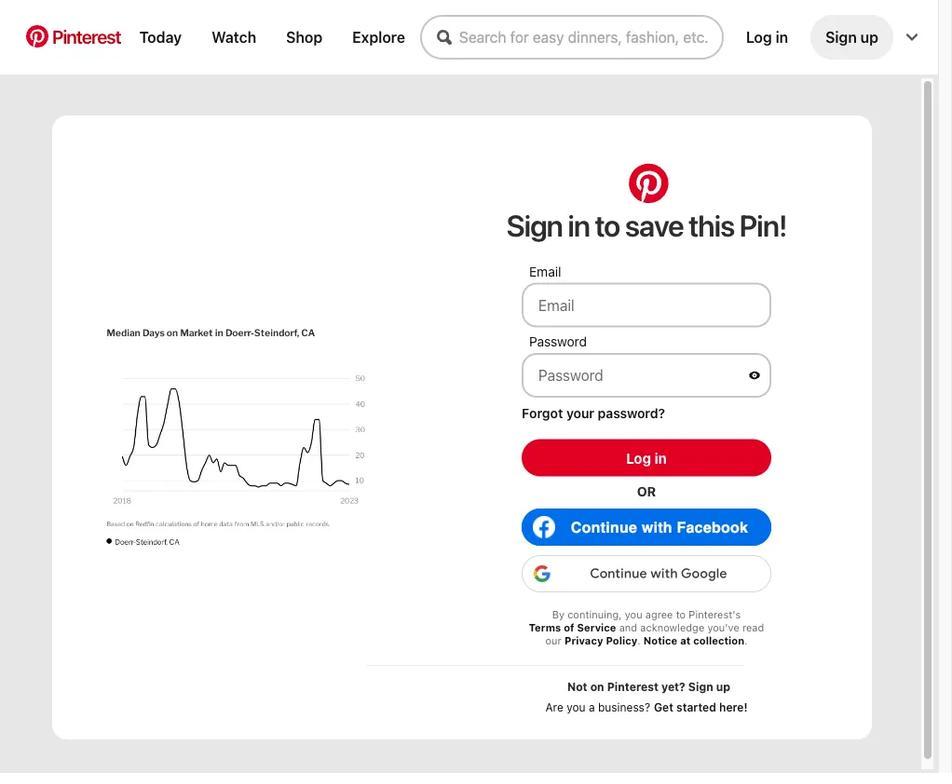 Task type: vqa. For each thing, say whether or not it's contained in the screenshot.
YOU
yes



Task type: describe. For each thing, give the bounding box(es) containing it.
sign inside not on pinterest yet? sign up are you a business? get started here!
[[689, 680, 714, 694]]

service
[[577, 622, 617, 634]]

today
[[140, 28, 182, 46]]

uploaded image image
[[86, 306, 403, 568]]

0 vertical spatial log in button
[[732, 15, 804, 60]]

password?
[[598, 405, 666, 421]]

explore link
[[345, 21, 413, 54]]

up inside not on pinterest yet? sign up are you a business? get started here!
[[717, 680, 731, 694]]

explore
[[353, 28, 405, 46]]

continue
[[572, 518, 638, 536]]

forgot
[[522, 405, 563, 421]]

read
[[743, 622, 765, 634]]

sign for sign up
[[826, 28, 857, 46]]

collection
[[694, 635, 745, 647]]

Password password field
[[522, 353, 772, 398]]

in for log in button to the top
[[776, 28, 789, 46]]

forgot your password? link
[[522, 405, 666, 421]]

you inside not on pinterest yet? sign up are you a business? get started here!
[[567, 701, 586, 714]]

pinterest logo image
[[626, 160, 673, 207]]

today link
[[132, 21, 189, 54]]

0 horizontal spatial log
[[627, 450, 652, 466]]

0 horizontal spatial to
[[595, 208, 620, 243]]

pinterest inside not on pinterest yet? sign up are you a business? get started here!
[[607, 680, 659, 694]]

at
[[681, 635, 691, 647]]

notice at collection link
[[644, 635, 745, 647]]

facebook image
[[536, 521, 554, 539]]

business?
[[598, 701, 651, 714]]

terms of service link
[[529, 622, 617, 634]]

1 . from the left
[[638, 635, 641, 647]]

and acknowledge you've read our
[[546, 622, 765, 647]]

email
[[529, 264, 562, 279]]

policy
[[606, 635, 638, 647]]

a
[[589, 701, 595, 714]]

sign in to save this pin!
[[507, 208, 787, 243]]

pinterest link
[[15, 25, 132, 47]]

pinterest's
[[689, 609, 741, 621]]

shop link
[[279, 21, 330, 54]]

pinterest button
[[15, 25, 132, 50]]

search image
[[437, 30, 452, 45]]

our
[[546, 635, 562, 647]]

privacy policy link
[[565, 635, 638, 647]]

by
[[552, 609, 565, 621]]

get started here! link
[[654, 701, 748, 714]]

notice
[[644, 635, 678, 647]]

by continuing, you agree to pinterest's terms of service
[[529, 609, 741, 634]]

1 horizontal spatial log
[[746, 28, 772, 46]]



Task type: locate. For each thing, give the bounding box(es) containing it.
1 vertical spatial up
[[717, 680, 731, 694]]

continuing,
[[568, 609, 622, 621]]

not on pinterest yet? sign up button
[[568, 680, 731, 694]]

1 horizontal spatial log in
[[746, 28, 789, 46]]

1 vertical spatial to
[[676, 609, 686, 621]]

1 vertical spatial you
[[567, 701, 586, 714]]

in
[[776, 28, 789, 46], [568, 208, 590, 243], [655, 450, 667, 466]]

in left save
[[568, 208, 590, 243]]

1 horizontal spatial .
[[745, 635, 748, 647]]

yet?
[[662, 680, 686, 694]]

you
[[625, 609, 643, 621], [567, 701, 586, 714]]

log
[[746, 28, 772, 46], [627, 450, 652, 466]]

2 vertical spatial in
[[655, 450, 667, 466]]

Search text field
[[460, 28, 722, 46]]

0 vertical spatial to
[[595, 208, 620, 243]]

0 horizontal spatial in
[[568, 208, 590, 243]]

in up or
[[655, 450, 667, 466]]

1 horizontal spatial pinterest
[[607, 680, 659, 694]]

with
[[641, 518, 673, 536]]

up inside button
[[861, 28, 879, 46]]

sign up
[[826, 28, 879, 46]]

log left the 'sign up'
[[746, 28, 772, 46]]

you up and
[[625, 609, 643, 621]]

in left the 'sign up'
[[776, 28, 789, 46]]

up
[[861, 28, 879, 46], [717, 680, 731, 694]]

sign for sign in to save this pin!
[[507, 208, 563, 243]]

pinterest
[[52, 25, 121, 47], [607, 680, 659, 694]]

in for the bottommost log in button
[[655, 450, 667, 466]]

facebook
[[677, 518, 747, 536]]

shop
[[286, 28, 323, 46]]

are
[[546, 701, 564, 714]]

1 horizontal spatial to
[[676, 609, 686, 621]]

2 horizontal spatial sign
[[826, 28, 857, 46]]

privacy
[[565, 635, 604, 647]]

you left "a"
[[567, 701, 586, 714]]

log up or
[[627, 450, 652, 466]]

0 horizontal spatial log in
[[627, 450, 667, 466]]

not on pinterest yet? sign up are you a business? get started here!
[[546, 680, 748, 714]]

1 horizontal spatial in
[[655, 450, 667, 466]]

1 vertical spatial log
[[627, 450, 652, 466]]

1 horizontal spatial sign
[[689, 680, 714, 694]]

continue with facebook
[[572, 518, 747, 536]]

watch link
[[204, 21, 264, 54]]

get
[[654, 701, 674, 714]]

0 horizontal spatial .
[[638, 635, 641, 647]]

Email email field
[[522, 283, 772, 328]]

0 horizontal spatial you
[[567, 701, 586, 714]]

pinterest up business?
[[607, 680, 659, 694]]

log in up or
[[627, 450, 667, 466]]

0 horizontal spatial sign
[[507, 208, 563, 243]]

to up acknowledge
[[676, 609, 686, 621]]

agree
[[646, 609, 673, 621]]

2 . from the left
[[745, 635, 748, 647]]

pinterest inside pinterest link
[[52, 25, 121, 47]]

log in button left the 'sign up'
[[732, 15, 804, 60]]

acknowledge
[[641, 622, 705, 634]]

1 vertical spatial in
[[568, 208, 590, 243]]

privacy policy . notice at collection .
[[565, 635, 748, 647]]

0 vertical spatial sign
[[826, 28, 857, 46]]

pinterest right pinterest icon
[[52, 25, 121, 47]]

sign
[[826, 28, 857, 46], [507, 208, 563, 243], [689, 680, 714, 694]]

watch
[[212, 28, 256, 46]]

this
[[689, 208, 735, 243]]

and
[[620, 622, 638, 634]]

continue with facebook button
[[522, 509, 772, 546]]

2 horizontal spatial in
[[776, 28, 789, 46]]

pin!
[[740, 208, 787, 243]]

1 vertical spatial pinterest
[[607, 680, 659, 694]]

terms
[[529, 622, 561, 634]]

1 vertical spatial sign
[[507, 208, 563, 243]]

1 vertical spatial log in
[[627, 450, 667, 466]]

to inside by continuing, you agree to pinterest's terms of service
[[676, 609, 686, 621]]

sign up button
[[811, 15, 894, 60]]

you've
[[708, 622, 740, 634]]

sign inside button
[[826, 28, 857, 46]]

0 vertical spatial in
[[776, 28, 789, 46]]

0 vertical spatial log
[[746, 28, 772, 46]]

0 vertical spatial log in
[[746, 28, 789, 46]]

1 horizontal spatial up
[[861, 28, 879, 46]]

log in button up or
[[522, 440, 772, 477]]

to
[[595, 208, 620, 243], [676, 609, 686, 621]]

0 vertical spatial pinterest
[[52, 25, 121, 47]]

log in
[[746, 28, 789, 46], [627, 450, 667, 466]]

0 horizontal spatial pinterest
[[52, 25, 121, 47]]

password
[[529, 334, 587, 350]]

. down by continuing, you agree to pinterest's terms of service at the right bottom of page
[[638, 635, 641, 647]]

to left save
[[595, 208, 620, 243]]

not
[[568, 680, 588, 694]]

0 horizontal spatial up
[[717, 680, 731, 694]]

log in button
[[732, 15, 804, 60], [522, 440, 772, 477]]

.
[[638, 635, 641, 647], [745, 635, 748, 647]]

of
[[564, 622, 575, 634]]

. down the read
[[745, 635, 748, 647]]

pinterest image
[[26, 25, 48, 47]]

2 vertical spatial sign
[[689, 680, 714, 694]]

0 vertical spatial you
[[625, 609, 643, 621]]

1 vertical spatial log in button
[[522, 440, 772, 477]]

on
[[591, 680, 605, 694]]

or
[[637, 484, 656, 500]]

here!
[[720, 701, 748, 714]]

started
[[677, 701, 717, 714]]

save
[[625, 208, 684, 243]]

1 horizontal spatial you
[[625, 609, 643, 621]]

your
[[567, 405, 595, 421]]

forgot your password?
[[522, 405, 666, 421]]

you inside by continuing, you agree to pinterest's terms of service
[[625, 609, 643, 621]]

log in left the 'sign up'
[[746, 28, 789, 46]]

0 vertical spatial up
[[861, 28, 879, 46]]



